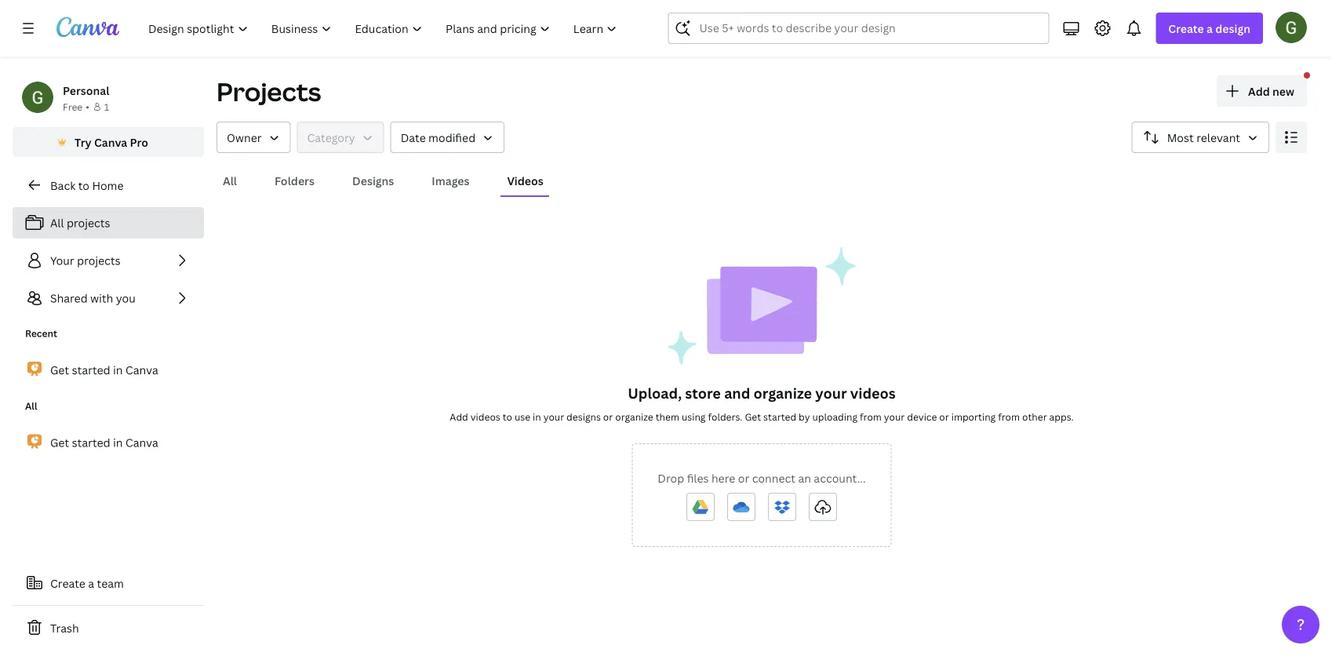 Task type: describe. For each thing, give the bounding box(es) containing it.
drop
[[658, 471, 685, 485]]

use
[[515, 410, 531, 423]]

1 get started in canva from the top
[[50, 362, 158, 377]]

add new
[[1249, 84, 1295, 99]]

Date modified button
[[391, 122, 505, 153]]

projects
[[217, 75, 321, 109]]

and
[[725, 383, 751, 403]]

most
[[1168, 130, 1194, 145]]

add inside dropdown button
[[1249, 84, 1271, 99]]

started for first 'get started in canva' "link" from the top of the page
[[72, 362, 110, 377]]

team
[[97, 576, 124, 591]]

to inside upload, store and organize your videos add videos to use in your designs or organize them using folders. get started by uploading from your device or importing from other apps.
[[503, 410, 513, 423]]

create for create a team
[[50, 576, 85, 591]]

2 get started in canva link from the top
[[13, 426, 204, 459]]

try canva pro button
[[13, 127, 204, 157]]

date
[[401, 130, 426, 145]]

owner
[[227, 130, 262, 145]]

personal
[[63, 83, 109, 98]]

0 horizontal spatial your
[[544, 410, 564, 423]]

your projects link
[[13, 245, 204, 276]]

free
[[63, 100, 83, 113]]

files
[[687, 471, 709, 485]]

create a team button
[[13, 567, 204, 599]]

folders
[[275, 173, 315, 188]]

all projects
[[50, 215, 110, 230]]

connect
[[752, 471, 796, 485]]

apps.
[[1050, 410, 1074, 423]]

•
[[86, 100, 89, 113]]

started for 2nd 'get started in canva' "link" from the top
[[72, 435, 110, 450]]

1
[[104, 100, 109, 113]]

design
[[1216, 21, 1251, 36]]

you
[[116, 291, 136, 306]]

in for 2nd 'get started in canva' "link" from the top
[[113, 435, 123, 450]]

pro
[[130, 135, 148, 150]]

with
[[90, 291, 113, 306]]

canva inside button
[[94, 135, 127, 150]]

create a design
[[1169, 21, 1251, 36]]

to inside 'back to home' link
[[78, 178, 89, 193]]

category
[[307, 130, 355, 145]]

1 horizontal spatial your
[[816, 383, 847, 403]]

0 horizontal spatial or
[[603, 410, 613, 423]]

here
[[712, 471, 736, 485]]

0 vertical spatial get
[[50, 362, 69, 377]]

back to home link
[[13, 170, 204, 201]]

all for all button
[[223, 173, 237, 188]]

canva for 2nd 'get started in canva' "link" from the top
[[126, 435, 158, 450]]

1 horizontal spatial organize
[[754, 383, 812, 403]]

Category button
[[297, 122, 384, 153]]

date modified
[[401, 130, 476, 145]]

folders.
[[708, 410, 743, 423]]

1 from from the left
[[860, 410, 882, 423]]

canva for first 'get started in canva' "link" from the top of the page
[[126, 362, 158, 377]]

using
[[682, 410, 706, 423]]

home
[[92, 178, 124, 193]]

get inside upload, store and organize your videos add videos to use in your designs or organize them using folders. get started by uploading from your device or importing from other apps.
[[745, 410, 761, 423]]

Owner button
[[217, 122, 291, 153]]

by
[[799, 410, 810, 423]]

all projects link
[[13, 207, 204, 239]]

videos button
[[501, 166, 550, 195]]

all for all projects
[[50, 215, 64, 230]]

a for team
[[88, 576, 94, 591]]

add new button
[[1217, 75, 1308, 107]]

folders button
[[268, 166, 321, 195]]

in for first 'get started in canva' "link" from the top of the page
[[113, 362, 123, 377]]

add inside upload, store and organize your videos add videos to use in your designs or organize them using folders. get started by uploading from your device or importing from other apps.
[[450, 410, 468, 423]]

gary orlando image
[[1276, 12, 1308, 43]]

back to home
[[50, 178, 124, 193]]

2 horizontal spatial your
[[884, 410, 905, 423]]

your
[[50, 253, 74, 268]]

your projects
[[50, 253, 121, 268]]



Task type: locate. For each thing, give the bounding box(es) containing it.
create a design button
[[1156, 13, 1264, 44]]

a
[[1207, 21, 1213, 36], [88, 576, 94, 591]]

to right back at the left of the page
[[78, 178, 89, 193]]

1 vertical spatial videos
[[471, 410, 501, 423]]

a for design
[[1207, 21, 1213, 36]]

shared
[[50, 291, 88, 306]]

other
[[1023, 410, 1048, 423]]

an
[[799, 471, 812, 485]]

top level navigation element
[[138, 13, 631, 44]]

1 vertical spatial a
[[88, 576, 94, 591]]

designs button
[[346, 166, 401, 195]]

store
[[686, 383, 721, 403]]

Sort by button
[[1132, 122, 1270, 153]]

2 vertical spatial canva
[[126, 435, 158, 450]]

1 vertical spatial get
[[745, 410, 761, 423]]

organize
[[754, 383, 812, 403], [616, 410, 654, 423]]

Search search field
[[700, 13, 1018, 43]]

1 vertical spatial create
[[50, 576, 85, 591]]

or
[[603, 410, 613, 423], [940, 410, 950, 423], [738, 471, 750, 485]]

most relevant
[[1168, 130, 1241, 145]]

0 horizontal spatial from
[[860, 410, 882, 423]]

your left designs at bottom
[[544, 410, 564, 423]]

1 vertical spatial projects
[[77, 253, 121, 268]]

1 horizontal spatial a
[[1207, 21, 1213, 36]]

2 vertical spatial in
[[113, 435, 123, 450]]

new
[[1273, 84, 1295, 99]]

a inside 'dropdown button'
[[1207, 21, 1213, 36]]

or right here
[[738, 471, 750, 485]]

projects down 'back to home' at the top left of the page
[[67, 215, 110, 230]]

0 vertical spatial to
[[78, 178, 89, 193]]

all down recent
[[25, 400, 37, 412]]

1 horizontal spatial create
[[1169, 21, 1205, 36]]

images button
[[426, 166, 476, 195]]

list containing all projects
[[13, 207, 204, 314]]

all
[[223, 173, 237, 188], [50, 215, 64, 230], [25, 400, 37, 412]]

recent
[[25, 327, 57, 340]]

account...
[[814, 471, 866, 485]]

0 horizontal spatial to
[[78, 178, 89, 193]]

get started in canva
[[50, 362, 158, 377], [50, 435, 158, 450]]

1 horizontal spatial add
[[1249, 84, 1271, 99]]

2 get started in canva from the top
[[50, 435, 158, 450]]

0 vertical spatial projects
[[67, 215, 110, 230]]

add left use
[[450, 410, 468, 423]]

modified
[[429, 130, 476, 145]]

0 vertical spatial canva
[[94, 135, 127, 150]]

trash link
[[13, 612, 204, 644]]

device
[[907, 410, 937, 423]]

started inside upload, store and organize your videos add videos to use in your designs or organize them using folders. get started by uploading from your device or importing from other apps.
[[764, 410, 797, 423]]

from left other
[[999, 410, 1020, 423]]

list
[[13, 207, 204, 314]]

1 vertical spatial to
[[503, 410, 513, 423]]

importing
[[952, 410, 996, 423]]

None search field
[[668, 13, 1050, 44]]

add left new
[[1249, 84, 1271, 99]]

0 horizontal spatial organize
[[616, 410, 654, 423]]

videos
[[507, 173, 544, 188]]

free •
[[63, 100, 89, 113]]

2 vertical spatial all
[[25, 400, 37, 412]]

all inside button
[[223, 173, 237, 188]]

0 vertical spatial create
[[1169, 21, 1205, 36]]

projects for your projects
[[77, 253, 121, 268]]

try
[[75, 135, 92, 150]]

to
[[78, 178, 89, 193], [503, 410, 513, 423]]

0 vertical spatial organize
[[754, 383, 812, 403]]

back
[[50, 178, 76, 193]]

1 vertical spatial canva
[[126, 362, 158, 377]]

to left use
[[503, 410, 513, 423]]

1 vertical spatial started
[[764, 410, 797, 423]]

0 vertical spatial in
[[113, 362, 123, 377]]

videos left use
[[471, 410, 501, 423]]

projects for all projects
[[67, 215, 110, 230]]

a inside button
[[88, 576, 94, 591]]

2 from from the left
[[999, 410, 1020, 423]]

1 vertical spatial all
[[50, 215, 64, 230]]

videos up uploading
[[851, 383, 896, 403]]

create left design on the top
[[1169, 21, 1205, 36]]

organize down upload,
[[616, 410, 654, 423]]

your up uploading
[[816, 383, 847, 403]]

0 horizontal spatial all
[[25, 400, 37, 412]]

drop files here or connect an account...
[[658, 471, 866, 485]]

or right designs at bottom
[[603, 410, 613, 423]]

1 vertical spatial get started in canva link
[[13, 426, 204, 459]]

1 horizontal spatial to
[[503, 410, 513, 423]]

2 vertical spatial get
[[50, 435, 69, 450]]

or right device
[[940, 410, 950, 423]]

1 horizontal spatial all
[[50, 215, 64, 230]]

0 vertical spatial started
[[72, 362, 110, 377]]

2 vertical spatial started
[[72, 435, 110, 450]]

create inside 'dropdown button'
[[1169, 21, 1205, 36]]

0 vertical spatial all
[[223, 173, 237, 188]]

create for create a design
[[1169, 21, 1205, 36]]

0 vertical spatial get started in canva
[[50, 362, 158, 377]]

1 horizontal spatial videos
[[851, 383, 896, 403]]

a left "team"
[[88, 576, 94, 591]]

shared with you
[[50, 291, 136, 306]]

them
[[656, 410, 680, 423]]

images
[[432, 173, 470, 188]]

designs
[[352, 173, 394, 188]]

1 vertical spatial in
[[533, 410, 541, 423]]

0 horizontal spatial add
[[450, 410, 468, 423]]

designs
[[567, 410, 601, 423]]

shared with you link
[[13, 283, 204, 314]]

organize up by
[[754, 383, 812, 403]]

1 horizontal spatial or
[[738, 471, 750, 485]]

get
[[50, 362, 69, 377], [745, 410, 761, 423], [50, 435, 69, 450]]

uploading
[[813, 410, 858, 423]]

your left device
[[884, 410, 905, 423]]

projects
[[67, 215, 110, 230], [77, 253, 121, 268]]

0 horizontal spatial a
[[88, 576, 94, 591]]

1 vertical spatial add
[[450, 410, 468, 423]]

try canva pro
[[75, 135, 148, 150]]

upload, store and organize your videos add videos to use in your designs or organize them using folders. get started by uploading from your device or importing from other apps.
[[450, 383, 1074, 423]]

all down owner at left
[[223, 173, 237, 188]]

upload,
[[628, 383, 682, 403]]

from right uploading
[[860, 410, 882, 423]]

get started in canva link
[[13, 353, 204, 387], [13, 426, 204, 459]]

add
[[1249, 84, 1271, 99], [450, 410, 468, 423]]

all up your
[[50, 215, 64, 230]]

projects right your
[[77, 253, 121, 268]]

from
[[860, 410, 882, 423], [999, 410, 1020, 423]]

create left "team"
[[50, 576, 85, 591]]

your
[[816, 383, 847, 403], [544, 410, 564, 423], [884, 410, 905, 423]]

0 horizontal spatial videos
[[471, 410, 501, 423]]

0 vertical spatial videos
[[851, 383, 896, 403]]

2 horizontal spatial or
[[940, 410, 950, 423]]

canva
[[94, 135, 127, 150], [126, 362, 158, 377], [126, 435, 158, 450]]

1 horizontal spatial from
[[999, 410, 1020, 423]]

2 horizontal spatial all
[[223, 173, 237, 188]]

videos
[[851, 383, 896, 403], [471, 410, 501, 423]]

1 vertical spatial get started in canva
[[50, 435, 158, 450]]

create inside create a team button
[[50, 576, 85, 591]]

all button
[[217, 166, 243, 195]]

0 vertical spatial a
[[1207, 21, 1213, 36]]

create a team
[[50, 576, 124, 591]]

a left design on the top
[[1207, 21, 1213, 36]]

0 vertical spatial add
[[1249, 84, 1271, 99]]

create
[[1169, 21, 1205, 36], [50, 576, 85, 591]]

in
[[113, 362, 123, 377], [533, 410, 541, 423], [113, 435, 123, 450]]

1 get started in canva link from the top
[[13, 353, 204, 387]]

in inside upload, store and organize your videos add videos to use in your designs or organize them using folders. get started by uploading from your device or importing from other apps.
[[533, 410, 541, 423]]

0 vertical spatial get started in canva link
[[13, 353, 204, 387]]

1 vertical spatial organize
[[616, 410, 654, 423]]

relevant
[[1197, 130, 1241, 145]]

trash
[[50, 620, 79, 635]]

started
[[72, 362, 110, 377], [764, 410, 797, 423], [72, 435, 110, 450]]

0 horizontal spatial create
[[50, 576, 85, 591]]



Task type: vqa. For each thing, say whether or not it's contained in the screenshot.
right All
yes



